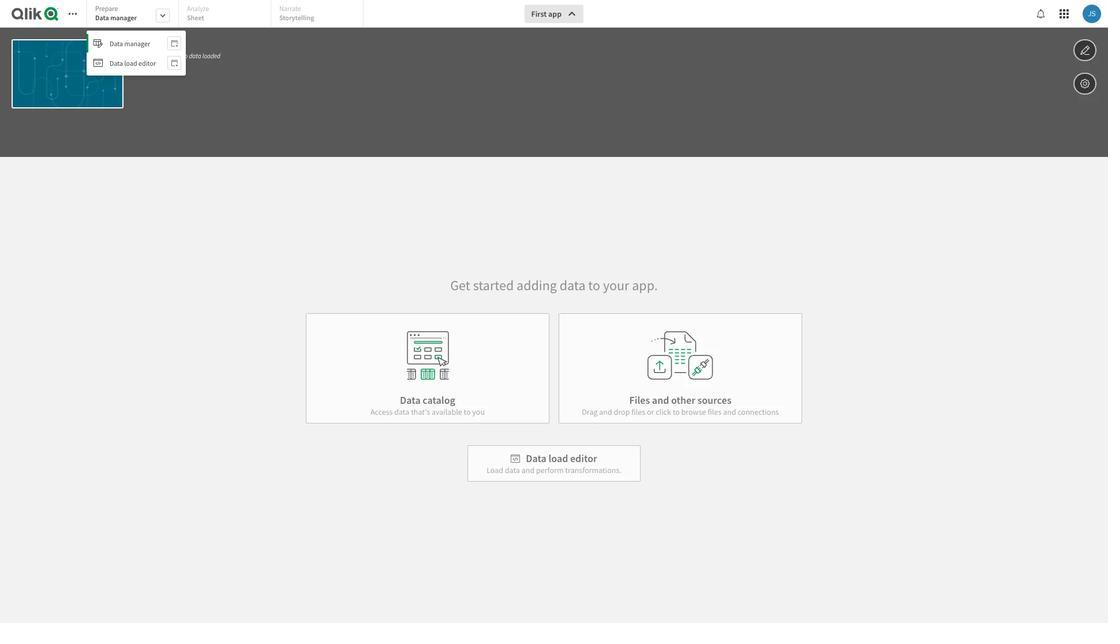 Task type: describe. For each thing, give the bounding box(es) containing it.
transformations.
[[566, 465, 622, 476]]

manager inside prepare data manager
[[110, 13, 137, 22]]

first app
[[532, 9, 562, 19]]

data manager button
[[87, 34, 186, 53]]

2 vertical spatial first
[[135, 65, 150, 75]]

get
[[451, 277, 471, 294]]

first for first app
[[532, 9, 547, 19]]

that's
[[411, 407, 430, 417]]

data right 'load'
[[505, 465, 520, 476]]

data inside first app data last loaded: no data loaded first app
[[189, 52, 201, 60]]

perform
[[536, 465, 564, 476]]

or
[[647, 407, 654, 417]]

to inside data catalog access data that's available to you
[[464, 407, 471, 417]]

browse
[[682, 407, 706, 417]]

load data and perform transformations.
[[487, 465, 622, 476]]

app for first app data last loaded: no data loaded first app
[[152, 39, 165, 50]]

1 horizontal spatial data load editor
[[526, 452, 598, 465]]

sources
[[698, 394, 732, 407]]

data inside first app data last loaded: no data loaded first app
[[135, 52, 148, 60]]

data right adding
[[560, 277, 586, 294]]

click
[[656, 407, 671, 417]]

your
[[603, 277, 630, 294]]

drop
[[614, 407, 630, 417]]

1 horizontal spatial editor
[[570, 452, 598, 465]]

1 horizontal spatial to
[[589, 277, 601, 294]]

data inside data catalog access data that's available to you
[[395, 407, 410, 417]]

and right drag
[[600, 407, 613, 417]]

first app data last loaded: no data loaded first app
[[135, 39, 221, 75]]

editor inside data load editor button
[[139, 59, 156, 67]]

1 horizontal spatial load
[[549, 452, 568, 465]]

and right files
[[652, 394, 669, 407]]

data load editor inside button
[[110, 59, 156, 67]]

first app button
[[525, 5, 584, 23]]

load
[[487, 465, 504, 476]]

other
[[672, 394, 696, 407]]



Task type: locate. For each thing, give the bounding box(es) containing it.
2 files from the left
[[708, 407, 722, 417]]

0 horizontal spatial editor
[[139, 59, 156, 67]]

to inside files and other sources drag and drop files or click to browse files and connections
[[673, 407, 680, 417]]

data load editor
[[110, 59, 156, 67], [526, 452, 598, 465]]

files right browse
[[708, 407, 722, 417]]

data catalog access data that's available to you
[[371, 394, 485, 417]]

manager inside button
[[124, 39, 150, 48]]

you
[[473, 407, 485, 417]]

available
[[432, 407, 462, 417]]

files
[[630, 394, 650, 407]]

app
[[549, 9, 562, 19], [152, 39, 165, 50], [151, 65, 165, 75]]

application image
[[94, 58, 103, 68]]

connections
[[738, 407, 779, 417]]

data load editor
              - open in new tab image
[[171, 58, 178, 68]]

data right 'load'
[[526, 452, 547, 465]]

started
[[473, 277, 514, 294]]

1 horizontal spatial files
[[708, 407, 722, 417]]

get started adding data to your app.
[[451, 277, 658, 294]]

load
[[124, 59, 137, 67], [549, 452, 568, 465]]

0 horizontal spatial data load editor
[[110, 59, 156, 67]]

no
[[181, 52, 188, 60]]

catalog
[[423, 394, 456, 407]]

data right application image
[[110, 59, 123, 67]]

data right the data manager image
[[110, 39, 123, 48]]

loaded
[[202, 52, 221, 60]]

drag
[[582, 407, 598, 417]]

data load editor down data manager
[[110, 59, 156, 67]]

access
[[371, 407, 393, 417]]

first inside button
[[532, 9, 547, 19]]

files
[[632, 407, 646, 417], [708, 407, 722, 417]]

app inside button
[[549, 9, 562, 19]]

data manager image
[[94, 39, 103, 48]]

0 horizontal spatial files
[[632, 407, 646, 417]]

toolbar
[[0, 0, 1109, 157]]

get started adding data to your app. application
[[0, 0, 1109, 624]]

and
[[652, 394, 669, 407], [600, 407, 613, 417], [724, 407, 736, 417], [522, 465, 535, 476]]

0 vertical spatial app
[[549, 9, 562, 19]]

first
[[532, 9, 547, 19], [135, 39, 151, 50], [135, 65, 150, 75]]

2 vertical spatial app
[[151, 65, 165, 75]]

1 vertical spatial editor
[[570, 452, 598, 465]]

and left perform
[[522, 465, 535, 476]]

1 vertical spatial load
[[549, 452, 568, 465]]

to
[[589, 277, 601, 294], [464, 407, 471, 417], [673, 407, 680, 417]]

data inside prepare data manager
[[95, 13, 109, 22]]

files and other sources drag and drop files or click to browse files and connections
[[582, 394, 779, 417]]

to left you
[[464, 407, 471, 417]]

data
[[95, 13, 109, 22], [110, 39, 123, 48], [135, 52, 148, 60], [110, 59, 123, 67], [400, 394, 421, 407], [526, 452, 547, 465]]

prepare
[[95, 4, 118, 13]]

loaded:
[[160, 52, 179, 60]]

to right click
[[673, 407, 680, 417]]

to left the your
[[589, 277, 601, 294]]

data left that's
[[395, 407, 410, 417]]

0 vertical spatial first
[[532, 9, 547, 19]]

2 horizontal spatial to
[[673, 407, 680, 417]]

and left connections
[[724, 407, 736, 417]]

data
[[189, 52, 201, 60], [560, 277, 586, 294], [395, 407, 410, 417], [505, 465, 520, 476]]

data down prepare
[[95, 13, 109, 22]]

load inside button
[[124, 59, 137, 67]]

editor down data manager button
[[139, 59, 156, 67]]

first for first app data last loaded: no data loaded first app
[[135, 39, 151, 50]]

manager down prepare
[[110, 13, 137, 22]]

data left last
[[135, 52, 148, 60]]

editor
[[139, 59, 156, 67], [570, 452, 598, 465]]

manager up data load editor button
[[124, 39, 150, 48]]

data inside data catalog access data that's available to you
[[400, 394, 421, 407]]

data right "no"
[[189, 52, 201, 60]]

adding
[[517, 277, 557, 294]]

app.
[[632, 277, 658, 294]]

data load editor button
[[87, 54, 186, 72]]

0 horizontal spatial load
[[124, 59, 137, 67]]

data left catalog
[[400, 394, 421, 407]]

0 vertical spatial data load editor
[[110, 59, 156, 67]]

manager
[[110, 13, 137, 22], [124, 39, 150, 48]]

editor right perform
[[570, 452, 598, 465]]

data load editor down drag
[[526, 452, 598, 465]]

0 vertical spatial editor
[[139, 59, 156, 67]]

0 vertical spatial load
[[124, 59, 137, 67]]

data manager
              - open in new tab image
[[171, 39, 178, 48]]

toolbar containing first app
[[0, 0, 1109, 157]]

data manager
[[110, 39, 150, 48]]

app for first app
[[549, 9, 562, 19]]

1 vertical spatial data load editor
[[526, 452, 598, 465]]

1 vertical spatial app
[[152, 39, 165, 50]]

0 horizontal spatial to
[[464, 407, 471, 417]]

1 vertical spatial manager
[[124, 39, 150, 48]]

last
[[149, 52, 159, 60]]

edit image
[[1080, 43, 1091, 57]]

0 vertical spatial manager
[[110, 13, 137, 22]]

1 files from the left
[[632, 407, 646, 417]]

1 vertical spatial first
[[135, 39, 151, 50]]

files left or on the bottom right
[[632, 407, 646, 417]]

prepare data manager
[[95, 4, 137, 22]]

app options image
[[1080, 77, 1091, 91]]



Task type: vqa. For each thing, say whether or not it's contained in the screenshot.
the editor
yes



